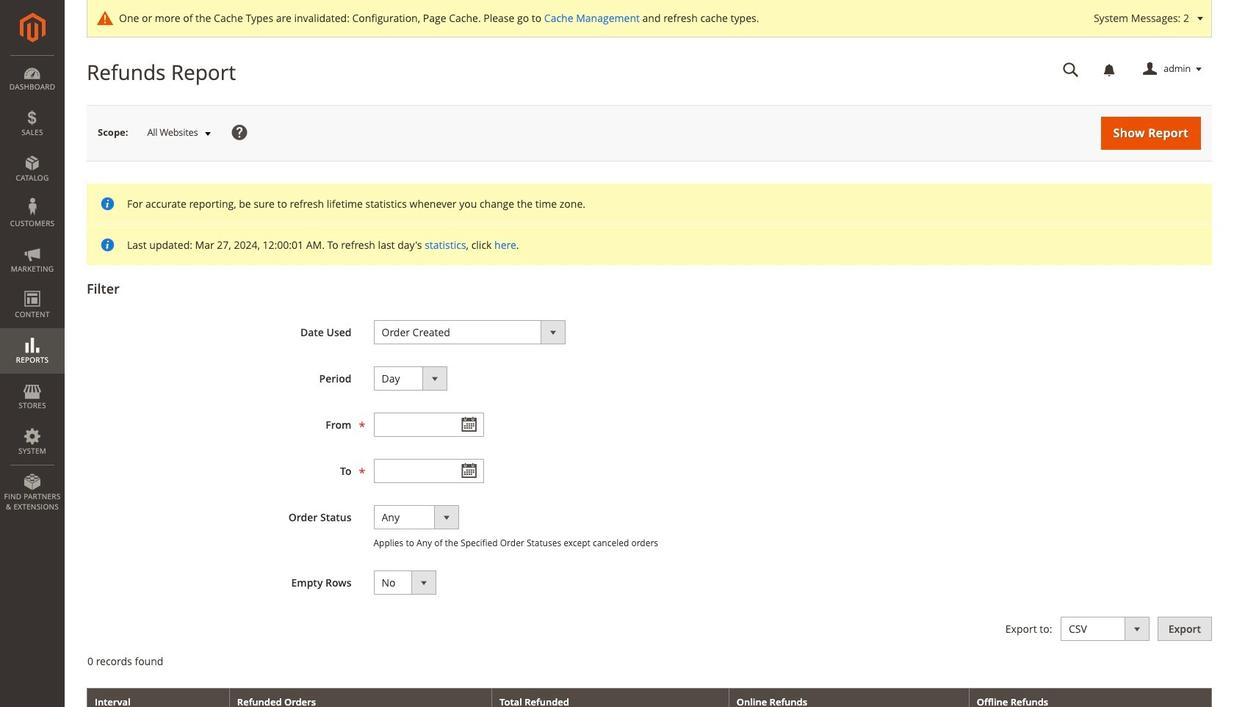 Task type: locate. For each thing, give the bounding box(es) containing it.
None text field
[[1053, 57, 1090, 82], [374, 459, 484, 483], [1053, 57, 1090, 82], [374, 459, 484, 483]]

None text field
[[374, 413, 484, 437]]

menu bar
[[0, 55, 65, 520]]



Task type: describe. For each thing, give the bounding box(es) containing it.
magento admin panel image
[[19, 12, 45, 43]]



Task type: vqa. For each thing, say whether or not it's contained in the screenshot.
MENU BAR
yes



